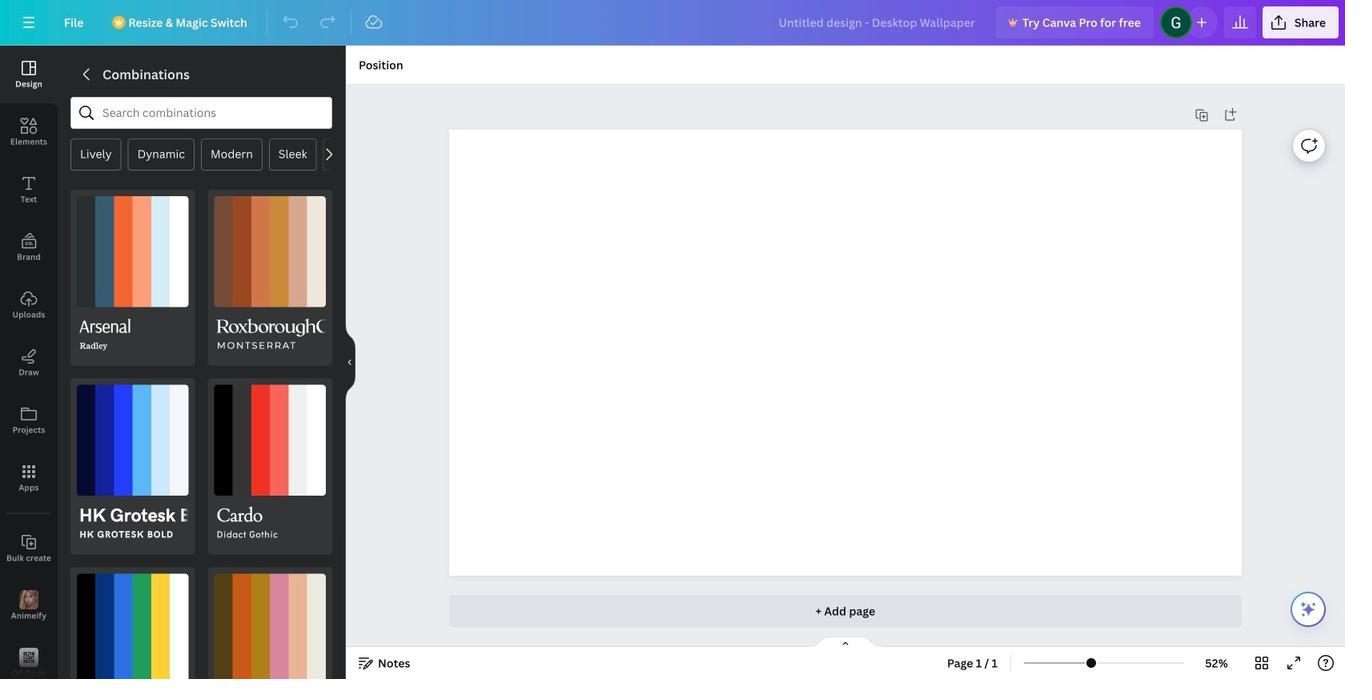 Task type: locate. For each thing, give the bounding box(es) containing it.
apply style image
[[77, 574, 189, 679], [214, 574, 326, 679]]

Search combinations search field
[[103, 98, 300, 128]]

1 horizontal spatial apply style image
[[214, 574, 326, 679]]

show pages image
[[807, 636, 884, 649]]

hide image
[[345, 324, 356, 401]]

0 horizontal spatial apply style image
[[77, 574, 189, 679]]



Task type: vqa. For each thing, say whether or not it's contained in the screenshot.
animeify image
no



Task type: describe. For each thing, give the bounding box(es) containing it.
Design title text field
[[766, 6, 990, 38]]

side panel tab list
[[0, 46, 58, 679]]

1 apply style image from the left
[[77, 574, 189, 679]]

main menu bar
[[0, 0, 1346, 46]]

2 apply style image from the left
[[214, 574, 326, 679]]

canva assistant image
[[1299, 600, 1318, 619]]



